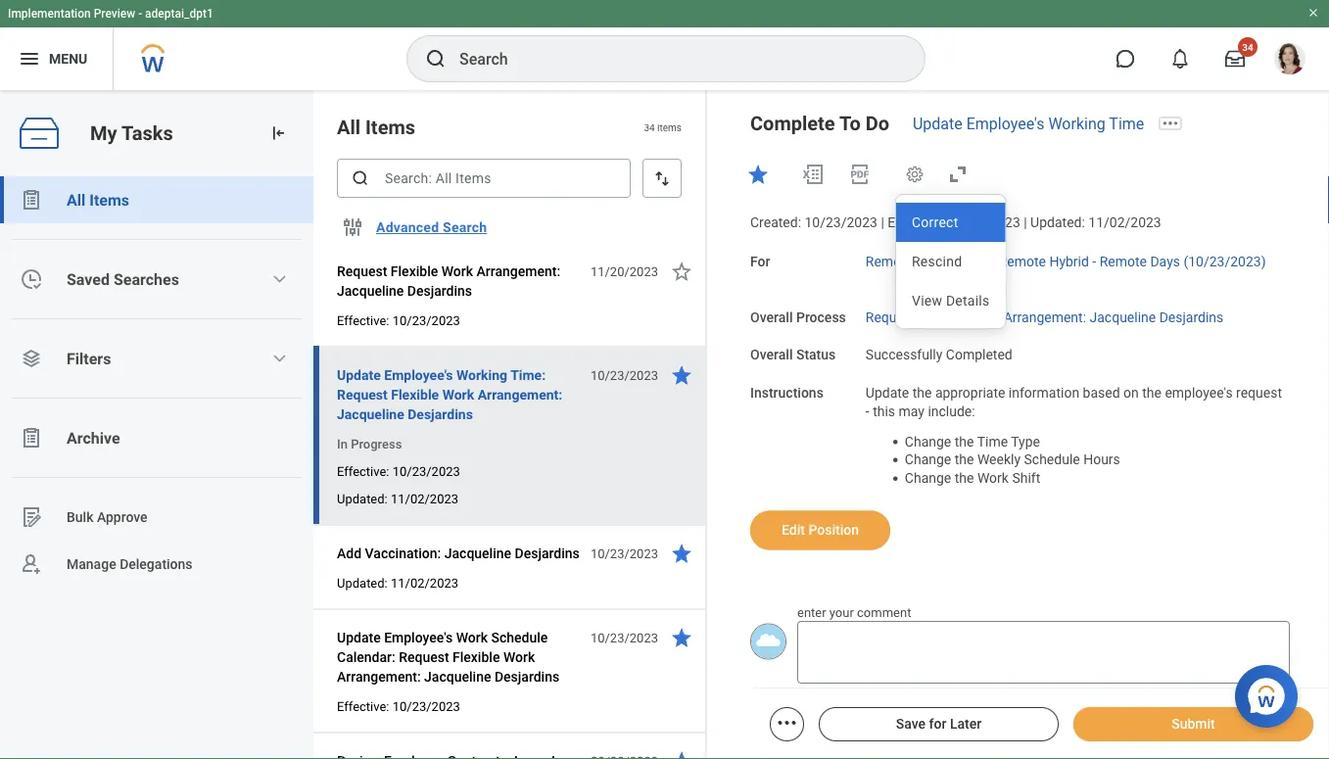 Task type: vqa. For each thing, say whether or not it's contained in the screenshot.


Task type: locate. For each thing, give the bounding box(es) containing it.
1 overall from the top
[[750, 309, 793, 325]]

inbox large image
[[1226, 49, 1245, 69]]

hybrid
[[1050, 254, 1089, 270]]

status
[[796, 347, 836, 363]]

update up calendar:
[[337, 629, 381, 646]]

overall up instructions
[[750, 347, 793, 363]]

archive button
[[0, 414, 314, 461]]

effective: 10/23/2023 for employee's
[[337, 699, 460, 714]]

employee's up fullscreen image
[[967, 114, 1045, 133]]

remote up view
[[866, 254, 913, 270]]

star image
[[670, 542, 694, 565]]

1 horizontal spatial all items
[[337, 116, 415, 139]]

0 horizontal spatial 34
[[644, 121, 655, 133]]

the down include:
[[955, 433, 974, 450]]

gear image
[[905, 165, 925, 184]]

manage delegations
[[67, 556, 193, 572]]

0 horizontal spatial working
[[457, 367, 508, 383]]

1 vertical spatial time
[[977, 433, 1008, 450]]

|
[[881, 215, 885, 231], [1024, 215, 1027, 231]]

complete to do
[[750, 112, 890, 135]]

search
[[443, 219, 487, 235]]

change
[[905, 433, 952, 450], [905, 452, 952, 468], [905, 470, 952, 486]]

effective: 10/23/2023 down request flexible work arrangement: jacqueline desjardins button
[[337, 313, 460, 328]]

chevron down image
[[272, 271, 287, 287], [272, 351, 287, 366]]

remote
[[866, 254, 913, 270], [1100, 254, 1147, 270]]

arrangement:
[[477, 263, 561, 279], [1004, 309, 1087, 325], [478, 387, 563, 403], [337, 669, 421, 685]]

1 effective: 10/23/2023 from the top
[[337, 313, 460, 328]]

2 | from the left
[[1024, 215, 1027, 231]]

jacqueline
[[337, 283, 404, 299], [1090, 309, 1156, 325], [337, 406, 404, 422], [445, 545, 511, 561], [424, 669, 491, 685]]

time
[[1109, 114, 1145, 133], [977, 433, 1008, 450]]

arrangement: down remote work > work/remote hybrid - remote days (10/23/2023)
[[1004, 309, 1087, 325]]

desjardins inside update employee's working time: request flexible work arrangement: jacqueline desjardins
[[408, 406, 473, 422]]

change the time type change the weekly schedule hours change the work shift
[[905, 433, 1121, 486]]

0 horizontal spatial -
[[138, 7, 142, 21]]

updated: down in progress
[[337, 491, 388, 506]]

11/02/2023 up vaccination:
[[391, 491, 459, 506]]

schedule inside "change the time type change the weekly schedule hours change the work shift"
[[1024, 452, 1080, 468]]

2 change from the top
[[905, 452, 952, 468]]

1 vertical spatial overall
[[750, 347, 793, 363]]

this
[[873, 403, 896, 419]]

work
[[917, 254, 948, 270], [442, 263, 473, 279], [969, 309, 1001, 325], [443, 387, 474, 403], [978, 470, 1009, 486], [456, 629, 488, 646], [503, 649, 535, 665]]

successfully completed
[[866, 347, 1013, 363]]

effective: down configure "image"
[[337, 313, 389, 328]]

0 vertical spatial updated: 11/02/2023
[[337, 491, 459, 506]]

0 vertical spatial effective: 10/23/2023
[[337, 313, 460, 328]]

0 vertical spatial request flexible work arrangement: jacqueline desjardins
[[337, 263, 561, 299]]

clock check image
[[20, 267, 43, 291]]

0 horizontal spatial time
[[977, 433, 1008, 450]]

working for time:
[[457, 367, 508, 383]]

1 horizontal spatial -
[[866, 403, 870, 419]]

employee's up calendar:
[[384, 629, 453, 646]]

correct
[[912, 214, 959, 230]]

view details
[[912, 292, 990, 309]]

34 left items
[[644, 121, 655, 133]]

arrangement: inside the update employee's work schedule calendar: request flexible work arrangement: jacqueline desjardins
[[337, 669, 421, 685]]

overall status element
[[866, 335, 1013, 364]]

saved searches button
[[0, 256, 314, 303]]

1 horizontal spatial request flexible work arrangement: jacqueline desjardins
[[866, 309, 1224, 325]]

effective:
[[888, 215, 944, 231], [337, 313, 389, 328], [337, 464, 389, 479], [337, 699, 389, 714]]

the
[[913, 385, 932, 401], [1143, 385, 1162, 401], [955, 433, 974, 450], [955, 452, 974, 468], [955, 470, 974, 486]]

flexible inside request flexible work arrangement: jacqueline desjardins button
[[391, 263, 438, 279]]

updated: down add
[[337, 576, 388, 590]]

enter your comment
[[798, 605, 912, 620]]

employee's up 'progress'
[[384, 367, 453, 383]]

flexible
[[391, 263, 438, 279], [919, 309, 966, 325], [391, 387, 439, 403], [453, 649, 500, 665]]

all
[[337, 116, 361, 139], [67, 191, 85, 209]]

items inside button
[[89, 191, 129, 209]]

update employee's working time: request flexible work arrangement: jacqueline desjardins
[[337, 367, 563, 422]]

employee's
[[967, 114, 1045, 133], [384, 367, 453, 383], [384, 629, 453, 646]]

work/remote
[[962, 254, 1046, 270]]

2 updated: 11/02/2023 from the top
[[337, 576, 459, 590]]

0 horizontal spatial all items
[[67, 191, 129, 209]]

2 vertical spatial 11/02/2023
[[391, 576, 459, 590]]

Search Workday  search field
[[459, 37, 885, 80]]

0 horizontal spatial items
[[89, 191, 129, 209]]

perspective image
[[20, 347, 43, 370]]

my
[[90, 122, 117, 145]]

vaccination:
[[365, 545, 441, 561]]

chevron down image for filters
[[272, 351, 287, 366]]

0 vertical spatial overall
[[750, 309, 793, 325]]

1 horizontal spatial schedule
[[1024, 452, 1080, 468]]

adeptai_dpt1
[[145, 7, 213, 21]]

items up search icon
[[365, 116, 415, 139]]

request right calendar:
[[399, 649, 449, 665]]

request flexible work arrangement: jacqueline desjardins inside button
[[337, 263, 561, 299]]

update for update employee's working time: request flexible work arrangement: jacqueline desjardins
[[337, 367, 381, 383]]

created:
[[750, 215, 801, 231]]

arrangement: down search on the left of page
[[477, 263, 561, 279]]

update inside update the appropriate information based on the employee's request - this may include:
[[866, 385, 909, 401]]

34
[[1243, 41, 1254, 53], [644, 121, 655, 133]]

configure image
[[341, 216, 364, 239]]

1 vertical spatial all
[[67, 191, 85, 209]]

time inside "change the time type change the weekly schedule hours change the work shift"
[[977, 433, 1008, 450]]

1 vertical spatial all items
[[67, 191, 129, 209]]

request flexible work arrangement: jacqueline desjardins down remote work > work/remote hybrid - remote days (10/23/2023)
[[866, 309, 1224, 325]]

effective: 10/23/2023 down calendar:
[[337, 699, 460, 714]]

update up fullscreen image
[[913, 114, 963, 133]]

menu containing correct
[[896, 203, 1006, 320]]

all inside 'item list' element
[[337, 116, 361, 139]]

1 vertical spatial -
[[1093, 254, 1097, 270]]

2 effective: 10/23/2023 from the top
[[337, 464, 460, 479]]

remote work > work/remote hybrid - remote days (10/23/2023) link
[[866, 250, 1266, 270]]

desjardins inside request flexible work arrangement: jacqueline desjardins
[[407, 283, 472, 299]]

items inside 'item list' element
[[365, 116, 415, 139]]

1 horizontal spatial |
[[1024, 215, 1027, 231]]

34 inside 'item list' element
[[644, 121, 655, 133]]

34 inside '34' button
[[1243, 41, 1254, 53]]

- left 'this'
[[866, 403, 870, 419]]

saved
[[67, 270, 110, 289]]

1 vertical spatial 34
[[644, 121, 655, 133]]

arrangement: down time:
[[478, 387, 563, 403]]

>
[[951, 254, 959, 270]]

0 vertical spatial chevron down image
[[272, 271, 287, 287]]

overall up overall status
[[750, 309, 793, 325]]

request flexible work arrangement: jacqueline desjardins down search on the left of page
[[337, 263, 561, 299]]

edit position
[[782, 522, 859, 538]]

advanced
[[376, 219, 439, 235]]

flexible inside the update employee's work schedule calendar: request flexible work arrangement: jacqueline desjardins
[[453, 649, 500, 665]]

1 vertical spatial items
[[89, 191, 129, 209]]

star image
[[747, 163, 770, 186], [670, 260, 694, 283], [670, 363, 694, 387], [670, 626, 694, 650], [670, 750, 694, 759]]

my tasks element
[[0, 90, 314, 759]]

archive
[[67, 429, 120, 447]]

update employee's work schedule calendar: request flexible work arrangement: jacqueline desjardins
[[337, 629, 560, 685]]

working inside update employee's working time: request flexible work arrangement: jacqueline desjardins
[[457, 367, 508, 383]]

add vaccination: jacqueline desjardins
[[337, 545, 580, 561]]

- inside the menu banner
[[138, 7, 142, 21]]

0 vertical spatial all items
[[337, 116, 415, 139]]

0 vertical spatial working
[[1049, 114, 1106, 133]]

effective: down in progress
[[337, 464, 389, 479]]

work inside update employee's working time: request flexible work arrangement: jacqueline desjardins
[[443, 387, 474, 403]]

all items up search icon
[[337, 116, 415, 139]]

all inside button
[[67, 191, 85, 209]]

clipboard image
[[20, 426, 43, 450]]

update for update employee's work schedule calendar: request flexible work arrangement: jacqueline desjardins
[[337, 629, 381, 646]]

employee's inside the update employee's work schedule calendar: request flexible work arrangement: jacqueline desjardins
[[384, 629, 453, 646]]

implementation
[[8, 7, 91, 21]]

the left weekly
[[955, 452, 974, 468]]

rename image
[[20, 506, 43, 529]]

updated: 11/02/2023 up vaccination:
[[337, 491, 459, 506]]

0 horizontal spatial remote
[[866, 254, 913, 270]]

2 overall from the top
[[750, 347, 793, 363]]

1 vertical spatial schedule
[[491, 629, 548, 646]]

updated:
[[1031, 215, 1085, 231], [337, 491, 388, 506], [337, 576, 388, 590]]

2 vertical spatial effective: 10/23/2023
[[337, 699, 460, 714]]

update inside the update employee's work schedule calendar: request flexible work arrangement: jacqueline desjardins
[[337, 629, 381, 646]]

remote left days
[[1100, 254, 1147, 270]]

Search: All Items text field
[[337, 159, 631, 198]]

1 horizontal spatial items
[[365, 116, 415, 139]]

11/02/2023
[[1089, 215, 1162, 231], [391, 491, 459, 506], [391, 576, 459, 590]]

0 vertical spatial updated:
[[1031, 215, 1085, 231]]

0 vertical spatial -
[[138, 7, 142, 21]]

employee's inside update employee's working time: request flexible work arrangement: jacqueline desjardins
[[384, 367, 453, 383]]

arrangement: down calendar:
[[337, 669, 421, 685]]

0 horizontal spatial |
[[881, 215, 885, 231]]

2 vertical spatial -
[[866, 403, 870, 419]]

work inside "change the time type change the weekly schedule hours change the work shift"
[[978, 470, 1009, 486]]

request flexible work arrangement: jacqueline desjardins
[[337, 263, 561, 299], [866, 309, 1224, 325]]

1 vertical spatial change
[[905, 452, 952, 468]]

progress
[[351, 436, 402, 451]]

approve
[[97, 509, 148, 525]]

save for later button
[[819, 707, 1059, 742]]

menu button
[[0, 27, 113, 90]]

10/23/2023
[[805, 215, 878, 231], [948, 215, 1021, 231], [393, 313, 460, 328], [591, 368, 658, 383], [393, 464, 460, 479], [591, 546, 658, 561], [591, 630, 658, 645], [393, 699, 460, 714]]

2 chevron down image from the top
[[272, 351, 287, 366]]

information
[[1009, 385, 1080, 401]]

request
[[1237, 385, 1282, 401]]

0 vertical spatial employee's
[[967, 114, 1045, 133]]

all right clipboard icon
[[67, 191, 85, 209]]

0 vertical spatial change
[[905, 433, 952, 450]]

2 vertical spatial employee's
[[384, 629, 453, 646]]

update employee's working time
[[913, 114, 1145, 133]]

1 chevron down image from the top
[[272, 271, 287, 287]]

0 vertical spatial items
[[365, 116, 415, 139]]

1 horizontal spatial working
[[1049, 114, 1106, 133]]

effective: 10/23/2023 down 'progress'
[[337, 464, 460, 479]]

clipboard image
[[20, 188, 43, 212]]

delegations
[[120, 556, 193, 572]]

export to excel image
[[801, 163, 825, 186]]

| left correct
[[881, 215, 885, 231]]

all items inside 'item list' element
[[337, 116, 415, 139]]

overall for overall process
[[750, 309, 793, 325]]

3 effective: 10/23/2023 from the top
[[337, 699, 460, 714]]

justify image
[[18, 47, 41, 71]]

1 horizontal spatial all
[[337, 116, 361, 139]]

11/02/2023 up days
[[1089, 215, 1162, 231]]

menu banner
[[0, 0, 1330, 90]]

jacqueline inside update employee's working time: request flexible work arrangement: jacqueline desjardins
[[337, 406, 404, 422]]

request up in progress
[[337, 387, 388, 403]]

updated: 11/02/2023
[[337, 491, 459, 506], [337, 576, 459, 590]]

arrangement: inside update employee's working time: request flexible work arrangement: jacqueline desjardins
[[478, 387, 563, 403]]

update up 'this'
[[866, 385, 909, 401]]

overall
[[750, 309, 793, 325], [750, 347, 793, 363]]

| up work/remote
[[1024, 215, 1027, 231]]

1 vertical spatial request flexible work arrangement: jacqueline desjardins
[[866, 309, 1224, 325]]

update inside update employee's working time: request flexible work arrangement: jacqueline desjardins
[[337, 367, 381, 383]]

0 vertical spatial schedule
[[1024, 452, 1080, 468]]

rescind button
[[896, 242, 1006, 281]]

effective: 10/23/2023
[[337, 313, 460, 328], [337, 464, 460, 479], [337, 699, 460, 714]]

enter your comment text field
[[798, 621, 1290, 684]]

1 vertical spatial working
[[457, 367, 508, 383]]

0 horizontal spatial schedule
[[491, 629, 548, 646]]

the left 'shift'
[[955, 470, 974, 486]]

1 vertical spatial effective: 10/23/2023
[[337, 464, 460, 479]]

1 vertical spatial chevron down image
[[272, 351, 287, 366]]

1 vertical spatial updated: 11/02/2023
[[337, 576, 459, 590]]

all items right clipboard icon
[[67, 191, 129, 209]]

profile logan mcneil image
[[1275, 43, 1306, 78]]

0 horizontal spatial request flexible work arrangement: jacqueline desjardins
[[337, 263, 561, 299]]

menu
[[896, 203, 1006, 320]]

overall status
[[750, 347, 836, 363]]

2 vertical spatial change
[[905, 470, 952, 486]]

update employee's working time link
[[913, 114, 1145, 133]]

0 vertical spatial time
[[1109, 114, 1145, 133]]

all up search icon
[[337, 116, 361, 139]]

0 vertical spatial all
[[337, 116, 361, 139]]

employee's for update employee's working time: request flexible work arrangement: jacqueline desjardins
[[384, 367, 453, 383]]

created: 10/23/2023 | effective: 10/23/2023 | updated: 11/02/2023
[[750, 215, 1162, 231]]

arrangement: inside request flexible work arrangement: jacqueline desjardins link
[[1004, 309, 1087, 325]]

update for update employee's working time
[[913, 114, 963, 133]]

- right hybrid
[[1093, 254, 1097, 270]]

- right preview
[[138, 7, 142, 21]]

successfully
[[866, 347, 943, 363]]

in progress
[[337, 436, 402, 451]]

1 horizontal spatial 34
[[1243, 41, 1254, 53]]

1 horizontal spatial remote
[[1100, 254, 1147, 270]]

request flexible work arrangement: jacqueline desjardins link
[[866, 305, 1224, 325]]

working
[[1049, 114, 1106, 133], [457, 367, 508, 383]]

manage
[[67, 556, 116, 572]]

0 vertical spatial 34
[[1243, 41, 1254, 53]]

-
[[138, 7, 142, 21], [1093, 254, 1097, 270], [866, 403, 870, 419]]

advanced search
[[376, 219, 487, 235]]

update up in progress
[[337, 367, 381, 383]]

1 change from the top
[[905, 433, 952, 450]]

items down my
[[89, 191, 129, 209]]

updated: up the remote work > work/remote hybrid - remote days (10/23/2023) link
[[1031, 215, 1085, 231]]

work inside request flexible work arrangement: jacqueline desjardins link
[[969, 309, 1001, 325]]

request down configure "image"
[[337, 263, 387, 279]]

11/02/2023 down vaccination:
[[391, 576, 459, 590]]

0 horizontal spatial all
[[67, 191, 85, 209]]

schedule inside the update employee's work schedule calendar: request flexible work arrangement: jacqueline desjardins
[[491, 629, 548, 646]]

jacqueline inside the update employee's work schedule calendar: request flexible work arrangement: jacqueline desjardins
[[424, 669, 491, 685]]

34 left profile logan mcneil icon
[[1243, 41, 1254, 53]]

completed
[[946, 347, 1013, 363]]

updated: 11/02/2023 down vaccination:
[[337, 576, 459, 590]]

list
[[0, 176, 314, 588]]

1 vertical spatial employee's
[[384, 367, 453, 383]]



Task type: describe. For each thing, give the bounding box(es) containing it.
view
[[912, 292, 943, 309]]

correct button
[[896, 203, 1006, 242]]

employee's for update employee's work schedule calendar: request flexible work arrangement: jacqueline desjardins
[[384, 629, 453, 646]]

based
[[1083, 385, 1120, 401]]

rescind
[[912, 253, 962, 269]]

the right on
[[1143, 385, 1162, 401]]

list containing all items
[[0, 176, 314, 588]]

1 vertical spatial 11/02/2023
[[391, 491, 459, 506]]

2 vertical spatial updated:
[[337, 576, 388, 590]]

1 remote from the left
[[866, 254, 913, 270]]

submit
[[1172, 716, 1216, 732]]

details
[[946, 292, 990, 309]]

search image
[[351, 169, 370, 188]]

preview
[[94, 7, 135, 21]]

star image for update employee's working time: request flexible work arrangement: jacqueline desjardins
[[670, 363, 694, 387]]

menu
[[49, 51, 87, 67]]

update employee's work schedule calendar: request flexible work arrangement: jacqueline desjardins button
[[337, 626, 580, 689]]

transformation import image
[[268, 123, 288, 143]]

1 | from the left
[[881, 215, 885, 231]]

tasks
[[121, 122, 173, 145]]

remote work > work/remote hybrid - remote days (10/23/2023)
[[866, 254, 1266, 270]]

my tasks
[[90, 122, 173, 145]]

desjardins inside the update employee's work schedule calendar: request flexible work arrangement: jacqueline desjardins
[[495, 669, 560, 685]]

edit
[[782, 522, 805, 538]]

complete
[[750, 112, 835, 135]]

item list element
[[314, 90, 707, 759]]

3 change from the top
[[905, 470, 952, 486]]

weekly
[[978, 452, 1021, 468]]

34 for 34 items
[[644, 121, 655, 133]]

star image for request flexible work arrangement: jacqueline desjardins
[[670, 260, 694, 283]]

save
[[896, 716, 926, 732]]

time:
[[511, 367, 546, 383]]

employee's
[[1165, 385, 1233, 401]]

enter
[[798, 605, 827, 620]]

days
[[1151, 254, 1181, 270]]

your
[[830, 605, 854, 620]]

items
[[657, 121, 682, 133]]

working for time
[[1049, 114, 1106, 133]]

1 vertical spatial updated:
[[337, 491, 388, 506]]

2 remote from the left
[[1100, 254, 1147, 270]]

hours
[[1084, 452, 1121, 468]]

work inside the remote work > work/remote hybrid - remote days (10/23/2023) link
[[917, 254, 948, 270]]

11/20/2023
[[591, 264, 658, 279]]

saved searches
[[67, 270, 179, 289]]

calendar:
[[337, 649, 396, 665]]

34 button
[[1214, 37, 1258, 80]]

add vaccination: jacqueline desjardins button
[[337, 542, 580, 565]]

bulk
[[67, 509, 94, 525]]

employee's for update employee's working time
[[967, 114, 1045, 133]]

filters button
[[0, 335, 314, 382]]

update employee's working time: request flexible work arrangement: jacqueline desjardins button
[[337, 363, 580, 426]]

type
[[1011, 433, 1041, 450]]

star image for update employee's work schedule calendar: request flexible work arrangement: jacqueline desjardins
[[670, 626, 694, 650]]

request inside update employee's working time: request flexible work arrangement: jacqueline desjardins
[[337, 387, 388, 403]]

(10/23/2023)
[[1184, 254, 1266, 270]]

2 horizontal spatial -
[[1093, 254, 1097, 270]]

all items button
[[0, 176, 314, 223]]

arrangement: inside request flexible work arrangement: jacqueline desjardins
[[477, 263, 561, 279]]

the up may
[[913, 385, 932, 401]]

include:
[[928, 403, 976, 419]]

position
[[809, 522, 859, 538]]

searches
[[114, 270, 179, 289]]

flexible inside update employee's working time: request flexible work arrangement: jacqueline desjardins
[[391, 387, 439, 403]]

effective: up rescind
[[888, 215, 944, 231]]

on
[[1124, 385, 1139, 401]]

edit position button
[[750, 511, 891, 550]]

view details button
[[896, 281, 1006, 320]]

work inside request flexible work arrangement: jacqueline desjardins
[[442, 263, 473, 279]]

search image
[[424, 47, 448, 71]]

appropriate
[[936, 385, 1006, 401]]

effective: down calendar:
[[337, 699, 389, 714]]

34 for 34
[[1243, 41, 1254, 53]]

1 updated: 11/02/2023 from the top
[[337, 491, 459, 506]]

overall process
[[750, 309, 846, 325]]

for
[[929, 716, 947, 732]]

update the appropriate information based on the employee's request - this may include:
[[866, 385, 1286, 419]]

for
[[750, 254, 771, 270]]

request inside request flexible work arrangement: jacqueline desjardins
[[337, 263, 387, 279]]

update for update the appropriate information based on the employee's request - this may include:
[[866, 385, 909, 401]]

0 vertical spatial 11/02/2023
[[1089, 215, 1162, 231]]

request inside the update employee's work schedule calendar: request flexible work arrangement: jacqueline desjardins
[[399, 649, 449, 665]]

view printable version (pdf) image
[[848, 163, 872, 186]]

advanced search button
[[368, 208, 495, 247]]

manage delegations link
[[0, 541, 314, 588]]

effective: 10/23/2023 for flexible
[[337, 313, 460, 328]]

in
[[337, 436, 348, 451]]

user plus image
[[20, 553, 43, 576]]

sort image
[[653, 169, 672, 188]]

submit button
[[1074, 707, 1314, 742]]

do
[[866, 112, 890, 135]]

later
[[950, 716, 982, 732]]

overall for overall status
[[750, 347, 793, 363]]

related actions image
[[775, 711, 799, 735]]

to
[[840, 112, 861, 135]]

notifications large image
[[1171, 49, 1190, 69]]

shift
[[1012, 470, 1041, 486]]

request flexible work arrangement: jacqueline desjardins button
[[337, 260, 580, 303]]

implementation preview -   adeptai_dpt1
[[8, 7, 213, 21]]

fullscreen image
[[946, 163, 970, 186]]

close environment banner image
[[1308, 7, 1320, 19]]

save for later
[[896, 716, 982, 732]]

chevron down image for saved searches
[[272, 271, 287, 287]]

34 items
[[644, 121, 682, 133]]

1 horizontal spatial time
[[1109, 114, 1145, 133]]

instructions
[[750, 385, 824, 401]]

filters
[[67, 349, 111, 368]]

request down view
[[866, 309, 916, 325]]

process
[[796, 309, 846, 325]]

flexible inside request flexible work arrangement: jacqueline desjardins link
[[919, 309, 966, 325]]

all items inside all items button
[[67, 191, 129, 209]]

- inside update the appropriate information based on the employee's request - this may include:
[[866, 403, 870, 419]]

bulk approve
[[67, 509, 148, 525]]

add
[[337, 545, 362, 561]]

comment
[[857, 605, 912, 620]]



